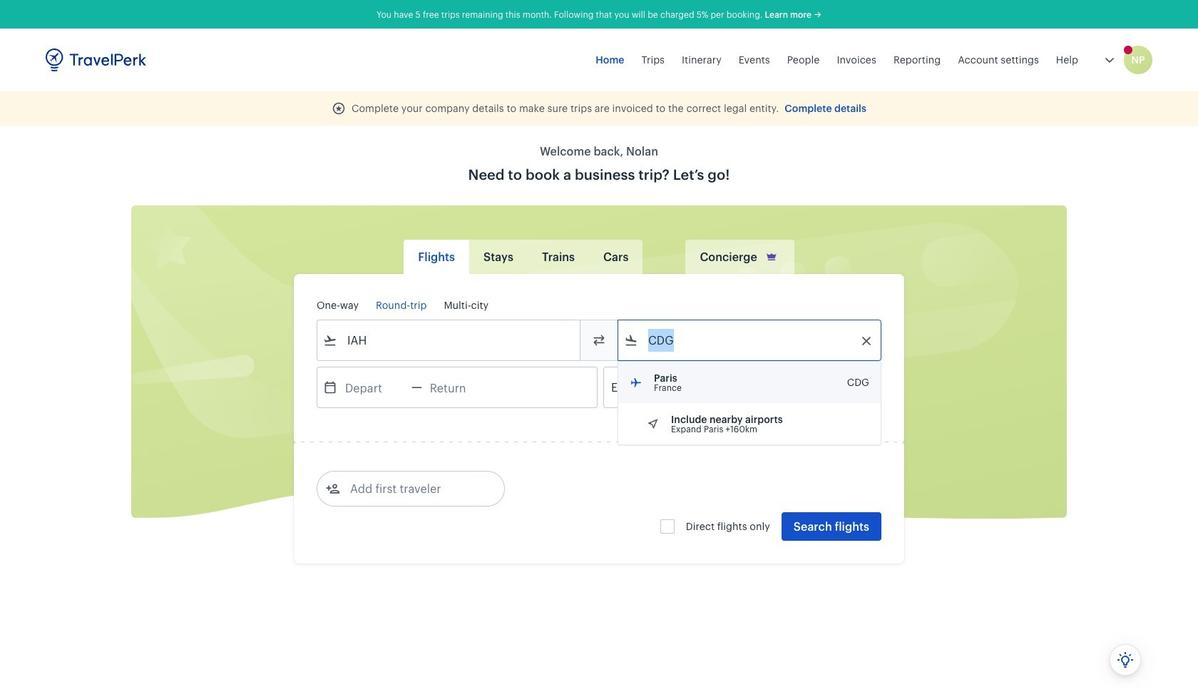 Task type: describe. For each thing, give the bounding box(es) containing it.
Return text field
[[422, 367, 496, 407]]

To search field
[[639, 329, 863, 352]]

Depart text field
[[338, 367, 412, 407]]



Task type: locate. For each thing, give the bounding box(es) containing it.
From search field
[[338, 329, 562, 352]]

Add first traveler search field
[[340, 477, 489, 500]]



